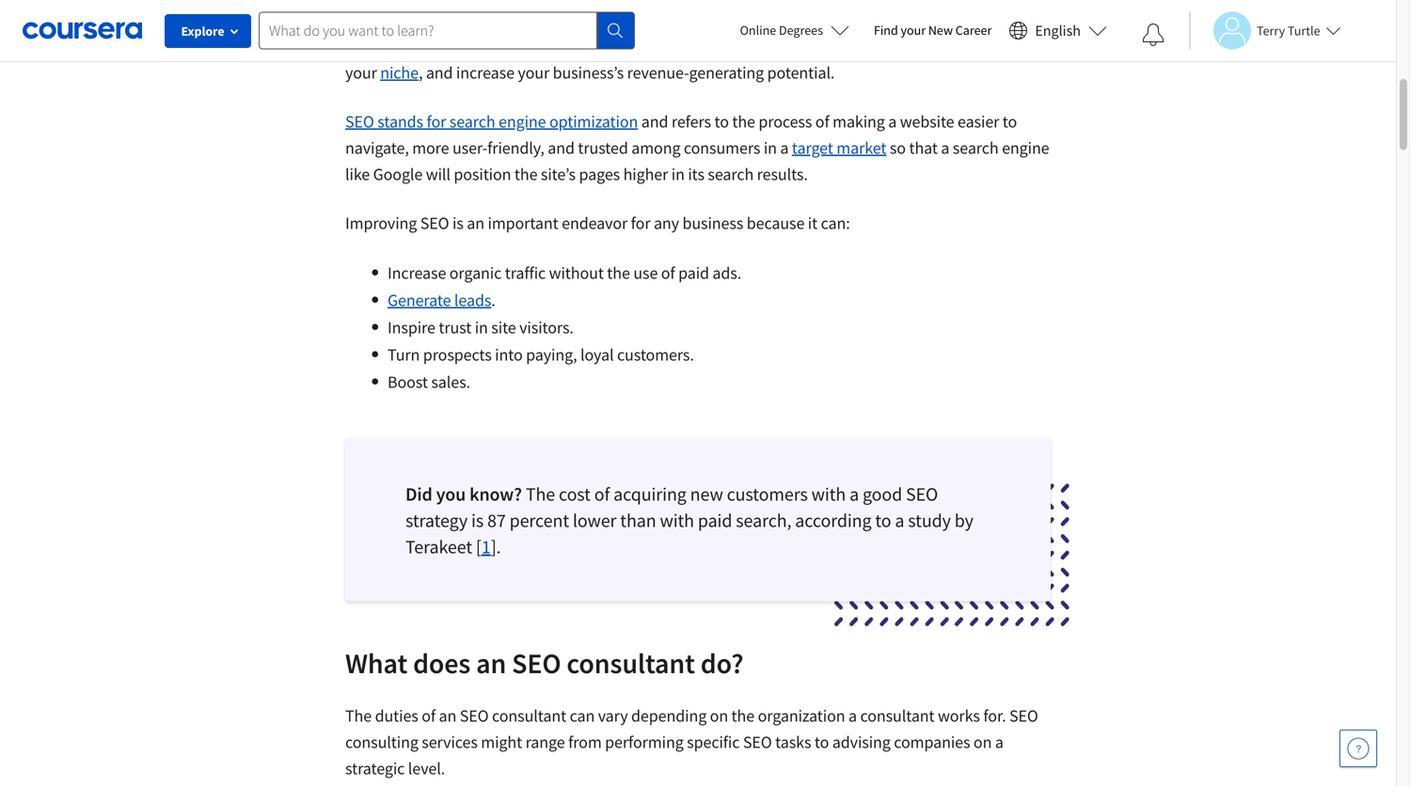 Task type: locate. For each thing, give the bounding box(es) containing it.
0 horizontal spatial results.
[[757, 164, 808, 185]]

consultant
[[399, 9, 474, 31], [567, 646, 695, 681], [492, 706, 566, 727], [860, 706, 935, 727]]

any
[[654, 213, 679, 234]]

1 horizontal spatial the
[[526, 483, 555, 506]]

to inside the cost of acquiring new customers with a good seo strategy is 87 percent lower than with paid search, according to a study by terakeet [
[[875, 509, 891, 533]]

by
[[955, 509, 974, 533]]

google
[[373, 164, 423, 185]]

with
[[812, 483, 846, 506], [660, 509, 694, 533]]

because
[[747, 213, 805, 234]]

tasks
[[775, 732, 811, 753]]

into
[[495, 344, 523, 366]]

easier up business's
[[553, 36, 595, 57]]

paid inside the cost of acquiring new customers with a good seo strategy is 87 percent lower than with paid search, according to a study by terakeet [
[[698, 509, 732, 533]]

and right ,
[[426, 62, 453, 83]]

than
[[620, 509, 656, 533]]

the inside 'increase organic traffic without the use of paid ads. generate leads . inspire trust in site visitors. turn prospects into paying, loyal customers. boost sales.'
[[607, 263, 630, 284]]

consultant up range
[[492, 706, 566, 727]]

terakeet
[[406, 535, 472, 559]]

potential.
[[767, 62, 835, 83]]

for.
[[984, 706, 1006, 727]]

depending
[[631, 706, 707, 727]]

english button
[[1001, 0, 1115, 61]]

1 vertical spatial you
[[436, 483, 466, 506]]

show notifications image
[[1142, 24, 1165, 46]]

clients
[[688, 36, 734, 57]]

0 vertical spatial is
[[466, 36, 477, 57]]

is left 87
[[471, 509, 484, 533]]

in left english
[[1022, 36, 1035, 57]]

seo down will
[[420, 213, 449, 234]]

0 horizontal spatial engine
[[499, 111, 546, 132]]

results. inside an seo consultant helps businesses improve their websites' ranking in search engine results. an seo consultant's goal is to make it easier for potential clients to find you, help you remain competitive in your
[[936, 9, 987, 31]]

seo
[[367, 9, 396, 31], [1012, 9, 1041, 31], [345, 111, 374, 132], [420, 213, 449, 234], [906, 483, 938, 506], [512, 646, 561, 681], [460, 706, 489, 727], [1010, 706, 1038, 727], [743, 732, 772, 753]]

the
[[526, 483, 555, 506], [345, 706, 372, 727]]

engine
[[886, 9, 933, 31], [499, 111, 546, 132], [1002, 137, 1050, 159]]

paid left 'ads.'
[[678, 263, 709, 284]]

0 vertical spatial it
[[540, 36, 550, 57]]

2 vertical spatial is
[[471, 509, 484, 533]]

seo up study
[[906, 483, 938, 506]]

business
[[683, 213, 744, 234]]

percent
[[510, 509, 569, 533]]

new
[[929, 22, 953, 39]]

the for duties
[[345, 706, 372, 727]]

engine inside the so that a search engine like google will position the site's pages higher in its search results.
[[1002, 137, 1050, 159]]

0 vertical spatial engine
[[886, 9, 933, 31]]

the left use
[[607, 263, 630, 284]]

0 horizontal spatial for
[[427, 111, 446, 132]]

1 vertical spatial engine
[[499, 111, 546, 132]]

ads.
[[713, 263, 742, 284]]

results. up "competitive"
[[936, 9, 987, 31]]

[
[[476, 535, 482, 559]]

1 vertical spatial and
[[641, 111, 668, 132]]

engine inside an seo consultant helps businesses improve their websites' ranking in search engine results. an seo consultant's goal is to make it easier for potential clients to find you, help you remain competitive in your
[[886, 9, 933, 31]]

and
[[426, 62, 453, 83], [641, 111, 668, 132], [548, 137, 575, 159]]

competitive
[[935, 36, 1018, 57]]

].
[[491, 535, 501, 559]]

0 vertical spatial with
[[812, 483, 846, 506]]

of inside and refers to the process of making a website easier to navigate, more user-friendly, and trusted among consumers in a
[[816, 111, 829, 132]]

advising
[[832, 732, 891, 753]]

0 horizontal spatial and
[[426, 62, 453, 83]]

1 horizontal spatial for
[[598, 36, 618, 57]]

in inside and refers to the process of making a website easier to navigate, more user-friendly, and trusted among consumers in a
[[764, 137, 777, 159]]

consulting
[[345, 732, 418, 753]]

0 vertical spatial for
[[598, 36, 618, 57]]

1 horizontal spatial engine
[[886, 9, 933, 31]]

to up consumers
[[715, 111, 729, 132]]

increase
[[456, 62, 515, 83]]

0 vertical spatial results.
[[936, 9, 987, 31]]

in
[[820, 9, 833, 31], [1022, 36, 1035, 57], [764, 137, 777, 159], [672, 164, 685, 185], [475, 317, 488, 338]]

consultant up goal
[[399, 9, 474, 31]]

an inside the duties of an seo consultant can vary depending on the organization a consultant works for. seo consulting services might range from performing specific seo tasks to advising companies on a strategic level.
[[439, 706, 457, 727]]

for inside an seo consultant helps businesses improve their websites' ranking in search engine results. an seo consultant's goal is to make it easier for potential clients to find you, help you remain competitive in your
[[598, 36, 618, 57]]

2 horizontal spatial for
[[631, 213, 651, 234]]

trust
[[439, 317, 472, 338]]

2 horizontal spatial engine
[[1002, 137, 1050, 159]]

for up niche , and increase your business's revenue-generating potential.
[[598, 36, 618, 57]]

1 an from the left
[[345, 9, 364, 31]]

the up consumers
[[732, 111, 755, 132]]

0 horizontal spatial an
[[345, 9, 364, 31]]

for left any
[[631, 213, 651, 234]]

1 horizontal spatial you
[[853, 36, 879, 57]]

your right find on the right top of the page
[[901, 22, 926, 39]]

an for important
[[467, 213, 485, 234]]

the cost of acquiring new customers with a good seo strategy is 87 percent lower than with paid search, according to a study by terakeet [
[[406, 483, 974, 559]]

range
[[526, 732, 565, 753]]

you
[[853, 36, 879, 57], [436, 483, 466, 506]]

paid inside 'increase organic traffic without the use of paid ads. generate leads . inspire trust in site visitors. turn prospects into paying, loyal customers. boost sales.'
[[678, 263, 709, 284]]

0 vertical spatial easier
[[553, 36, 595, 57]]

turtle
[[1288, 22, 1321, 39]]

to down good
[[875, 509, 891, 533]]

0 vertical spatial and
[[426, 62, 453, 83]]

of
[[816, 111, 829, 132], [661, 263, 675, 284], [594, 483, 610, 506], [422, 706, 436, 727]]

results. inside the so that a search engine like google will position the site's pages higher in its search results.
[[757, 164, 808, 185]]

search inside an seo consultant helps businesses improve their websites' ranking in search engine results. an seo consultant's goal is to make it easier for potential clients to find you, help you remain competitive in your
[[836, 9, 882, 31]]

seo up range
[[512, 646, 561, 681]]

what
[[345, 646, 408, 681]]

help
[[819, 36, 850, 57]]

making
[[833, 111, 885, 132]]

of right use
[[661, 263, 675, 284]]

improving
[[345, 213, 417, 234]]

0 horizontal spatial on
[[710, 706, 728, 727]]

2 horizontal spatial and
[[641, 111, 668, 132]]

might
[[481, 732, 522, 753]]

easier right website
[[958, 111, 999, 132]]

paid down 'new'
[[698, 509, 732, 533]]

of inside 'increase organic traffic without the use of paid ads. generate leads . inspire trust in site visitors. turn prospects into paying, loyal customers. boost sales.'
[[661, 263, 675, 284]]

on
[[710, 706, 728, 727], [974, 732, 992, 753]]

the up specific
[[732, 706, 755, 727]]

in inside 'increase organic traffic without the use of paid ads. generate leads . inspire trust in site visitors. turn prospects into paying, loyal customers. boost sales.'
[[475, 317, 488, 338]]

1 vertical spatial with
[[660, 509, 694, 533]]

you up the strategy
[[436, 483, 466, 506]]

a down process
[[780, 137, 789, 159]]

the inside the duties of an seo consultant can vary depending on the organization a consultant works for. seo consulting services might range from performing specific seo tasks to advising companies on a strategic level.
[[345, 706, 372, 727]]

0 vertical spatial an
[[467, 213, 485, 234]]

a right that
[[941, 137, 950, 159]]

0 horizontal spatial you
[[436, 483, 466, 506]]

0 horizontal spatial it
[[540, 36, 550, 57]]

with up according
[[812, 483, 846, 506]]

services
[[422, 732, 478, 753]]

0 horizontal spatial your
[[345, 62, 377, 83]]

traffic
[[505, 263, 546, 284]]

of up "target"
[[816, 111, 829, 132]]

2 vertical spatial an
[[439, 706, 457, 727]]

results. down "target"
[[757, 164, 808, 185]]

with down acquiring at the left bottom
[[660, 509, 694, 533]]

without
[[549, 263, 604, 284]]

in left site
[[475, 317, 488, 338]]

the up the percent
[[526, 483, 555, 506]]

niche link
[[380, 62, 419, 83]]

help center image
[[1347, 738, 1370, 760]]

the inside and refers to the process of making a website easier to navigate, more user-friendly, and trusted among consumers in a
[[732, 111, 755, 132]]

the down friendly,
[[515, 164, 538, 185]]

organic
[[450, 263, 502, 284]]

do?
[[701, 646, 744, 681]]

in left its
[[672, 164, 685, 185]]

search
[[836, 9, 882, 31], [450, 111, 495, 132], [953, 137, 999, 159], [708, 164, 754, 185]]

like
[[345, 164, 370, 185]]

search,
[[736, 509, 792, 533]]

loyal
[[580, 344, 614, 366]]

1 vertical spatial for
[[427, 111, 446, 132]]

companies
[[894, 732, 970, 753]]

customers.
[[617, 344, 694, 366]]

from
[[568, 732, 602, 753]]

None search field
[[259, 12, 635, 49]]

1 vertical spatial easier
[[958, 111, 999, 132]]

important
[[488, 213, 559, 234]]

2 vertical spatial for
[[631, 213, 651, 234]]

1 horizontal spatial results.
[[936, 9, 987, 31]]

on down "for."
[[974, 732, 992, 753]]

1 vertical spatial results.
[[757, 164, 808, 185]]

engine for optimization
[[499, 111, 546, 132]]

coursera image
[[23, 15, 142, 45]]

paid
[[678, 263, 709, 284], [698, 509, 732, 533]]

it inside an seo consultant helps businesses improve their websites' ranking in search engine results. an seo consultant's goal is to make it easier for potential clients to find you, help you remain competitive in your
[[540, 36, 550, 57]]

and up site's
[[548, 137, 575, 159]]

1 vertical spatial paid
[[698, 509, 732, 533]]

can
[[570, 706, 595, 727]]

and up among
[[641, 111, 668, 132]]

trusted
[[578, 137, 628, 159]]

0 vertical spatial paid
[[678, 263, 709, 284]]

of up lower
[[594, 483, 610, 506]]

so that a search engine like google will position the site's pages higher in its search results.
[[345, 137, 1050, 185]]

on up specific
[[710, 706, 728, 727]]

1 vertical spatial the
[[345, 706, 372, 727]]

0 vertical spatial the
[[526, 483, 555, 506]]

its
[[688, 164, 705, 185]]

an up services
[[439, 706, 457, 727]]

it right make
[[540, 36, 550, 57]]

2 vertical spatial and
[[548, 137, 575, 159]]

0 horizontal spatial the
[[345, 706, 372, 727]]

seo up consultant's
[[367, 9, 396, 31]]

is right goal
[[466, 36, 477, 57]]

an
[[467, 213, 485, 234], [476, 646, 506, 681], [439, 706, 457, 727]]

1
[[482, 535, 491, 559]]

your
[[901, 22, 926, 39], [345, 62, 377, 83], [518, 62, 550, 83]]

an right does
[[476, 646, 506, 681]]

online
[[740, 22, 776, 39]]

search up help
[[836, 9, 882, 31]]

1 horizontal spatial your
[[518, 62, 550, 83]]

of inside the cost of acquiring new customers with a good seo strategy is 87 percent lower than with paid search, according to a study by terakeet [
[[594, 483, 610, 506]]

generate leads link
[[388, 290, 491, 311]]

0 horizontal spatial easier
[[553, 36, 595, 57]]

for up more
[[427, 111, 446, 132]]

1 horizontal spatial on
[[974, 732, 992, 753]]

of right duties
[[422, 706, 436, 727]]

search right that
[[953, 137, 999, 159]]

what does an seo consultant do?
[[345, 646, 744, 681]]

easier inside an seo consultant helps businesses improve their websites' ranking in search engine results. an seo consultant's goal is to make it easier for potential clients to find you, help you remain competitive in your
[[553, 36, 595, 57]]

,
[[419, 62, 423, 83]]

to right tasks
[[815, 732, 829, 753]]

according
[[795, 509, 872, 533]]

your down make
[[518, 62, 550, 83]]

revenue-
[[627, 62, 689, 83]]

your down consultant's
[[345, 62, 377, 83]]

1 vertical spatial it
[[808, 213, 818, 234]]

a up advising at the right bottom of page
[[849, 706, 857, 727]]

1 horizontal spatial with
[[812, 483, 846, 506]]

1 horizontal spatial easier
[[958, 111, 999, 132]]

1 horizontal spatial an
[[991, 9, 1009, 31]]

seo right "career"
[[1012, 9, 1041, 31]]

the up consulting
[[345, 706, 372, 727]]

a inside the so that a search engine like google will position the site's pages higher in its search results.
[[941, 137, 950, 159]]

find your new career
[[874, 22, 992, 39]]

works
[[938, 706, 980, 727]]

it left 'can:'
[[808, 213, 818, 234]]

you right help
[[853, 36, 879, 57]]

0 vertical spatial you
[[853, 36, 879, 57]]

2 vertical spatial engine
[[1002, 137, 1050, 159]]

in down process
[[764, 137, 777, 159]]

an left the 'important'
[[467, 213, 485, 234]]

an up consultant's
[[345, 9, 364, 31]]

an up "competitive"
[[991, 9, 1009, 31]]

an for seo
[[439, 706, 457, 727]]

is up organic
[[453, 213, 464, 234]]

among
[[632, 137, 681, 159]]

1 ].
[[482, 535, 505, 559]]

1 horizontal spatial and
[[548, 137, 575, 159]]

the inside the cost of acquiring new customers with a good seo strategy is 87 percent lower than with paid search, according to a study by terakeet [
[[526, 483, 555, 506]]

paying,
[[526, 344, 577, 366]]



Task type: describe. For each thing, give the bounding box(es) containing it.
generating
[[689, 62, 764, 83]]

customers
[[727, 483, 808, 506]]

know?
[[470, 483, 522, 506]]

site's
[[541, 164, 576, 185]]

a down "for."
[[995, 732, 1004, 753]]

0 horizontal spatial with
[[660, 509, 694, 533]]

seo stands for search engine optimization link
[[345, 111, 638, 132]]

lower
[[573, 509, 617, 533]]

good
[[863, 483, 902, 506]]

terry turtle button
[[1189, 12, 1341, 49]]

visitors.
[[519, 317, 574, 338]]

did you know?
[[406, 483, 526, 506]]

increase
[[388, 263, 446, 284]]

1 vertical spatial is
[[453, 213, 464, 234]]

an seo consultant helps businesses improve their websites' ranking in search engine results. an seo consultant's goal is to make it easier for potential clients to find you, help you remain competitive in your
[[345, 9, 1041, 83]]

online degrees
[[740, 22, 823, 39]]

find your new career link
[[865, 19, 1001, 42]]

to inside the duties of an seo consultant can vary depending on the organization a consultant works for. seo consulting services might range from performing specific seo tasks to advising companies on a strategic level.
[[815, 732, 829, 753]]

increase organic traffic without the use of paid ads. generate leads . inspire trust in site visitors. turn prospects into paying, loyal customers. boost sales.
[[388, 263, 742, 393]]

find
[[755, 36, 782, 57]]

seo inside the cost of acquiring new customers with a good seo strategy is 87 percent lower than with paid search, according to a study by terakeet [
[[906, 483, 938, 506]]

a left good
[[850, 483, 859, 506]]

prospects
[[423, 344, 492, 366]]

1 vertical spatial an
[[476, 646, 506, 681]]

What do you want to learn? text field
[[259, 12, 597, 49]]

to up increase
[[481, 36, 495, 57]]

is inside the cost of acquiring new customers with a good seo strategy is 87 percent lower than with paid search, according to a study by terakeet [
[[471, 509, 484, 533]]

the inside the so that a search engine like google will position the site's pages higher in its search results.
[[515, 164, 538, 185]]

seo right "for."
[[1010, 706, 1038, 727]]

in up help
[[820, 9, 833, 31]]

consultant inside an seo consultant helps businesses improve their websites' ranking in search engine results. an seo consultant's goal is to make it easier for potential clients to find you, help you remain competitive in your
[[399, 9, 474, 31]]

so
[[890, 137, 906, 159]]

the for cost
[[526, 483, 555, 506]]

seo up services
[[460, 706, 489, 727]]

websites'
[[695, 9, 760, 31]]

the inside the duties of an seo consultant can vary depending on the organization a consultant works for. seo consulting services might range from performing specific seo tasks to advising companies on a strategic level.
[[732, 706, 755, 727]]

turn
[[388, 344, 420, 366]]

terry turtle
[[1257, 22, 1321, 39]]

use
[[634, 263, 658, 284]]

leads
[[454, 290, 491, 311]]

optimization
[[549, 111, 638, 132]]

pages
[[579, 164, 620, 185]]

a left study
[[895, 509, 905, 533]]

0 vertical spatial on
[[710, 706, 728, 727]]

to left find
[[737, 36, 751, 57]]

english
[[1035, 21, 1081, 40]]

target
[[792, 137, 833, 159]]

and refers to the process of making a website easier to navigate, more user-friendly, and trusted among consumers in a
[[345, 111, 1017, 159]]

process
[[759, 111, 812, 132]]

new
[[690, 483, 723, 506]]

study
[[908, 509, 951, 533]]

explore
[[181, 23, 224, 40]]

target market link
[[792, 137, 887, 159]]

specific
[[687, 732, 740, 753]]

user-
[[453, 137, 488, 159]]

niche , and increase your business's revenue-generating potential.
[[380, 62, 838, 83]]

their
[[659, 9, 692, 31]]

1 link
[[482, 535, 491, 559]]

1 vertical spatial on
[[974, 732, 992, 753]]

engine for like
[[1002, 137, 1050, 159]]

will
[[426, 164, 451, 185]]

potential
[[621, 36, 685, 57]]

2 horizontal spatial your
[[901, 22, 926, 39]]

level.
[[408, 758, 445, 780]]

did
[[406, 483, 433, 506]]

consultant up companies
[[860, 706, 935, 727]]

easier inside and refers to the process of making a website easier to navigate, more user-friendly, and trusted among consumers in a
[[958, 111, 999, 132]]

refers
[[672, 111, 711, 132]]

seo left tasks
[[743, 732, 772, 753]]

seo stands for search engine optimization
[[345, 111, 638, 132]]

search down consumers
[[708, 164, 754, 185]]

online degrees button
[[725, 9, 865, 51]]

organization
[[758, 706, 845, 727]]

acquiring
[[614, 483, 687, 506]]

of inside the duties of an seo consultant can vary depending on the organization a consultant works for. seo consulting services might range from performing specific seo tasks to advising companies on a strategic level.
[[422, 706, 436, 727]]

in inside the so that a search engine like google will position the site's pages higher in its search results.
[[672, 164, 685, 185]]

your inside an seo consultant helps businesses improve their websites' ranking in search engine results. an seo consultant's goal is to make it easier for potential clients to find you, help you remain competitive in your
[[345, 62, 377, 83]]

is inside an seo consultant helps businesses improve their websites' ranking in search engine results. an seo consultant's goal is to make it easier for potential clients to find you, help you remain competitive in your
[[466, 36, 477, 57]]

you inside an seo consultant helps businesses improve their websites' ranking in search engine results. an seo consultant's goal is to make it easier for potential clients to find you, help you remain competitive in your
[[853, 36, 879, 57]]

inspire
[[388, 317, 435, 338]]

consultant up vary
[[567, 646, 695, 681]]

target market
[[792, 137, 887, 159]]

improve
[[598, 9, 656, 31]]

boost
[[388, 372, 428, 393]]

navigate,
[[345, 137, 409, 159]]

seo up navigate,
[[345, 111, 374, 132]]

ranking
[[764, 9, 817, 31]]

you,
[[785, 36, 816, 57]]

performing
[[605, 732, 684, 753]]

a up so
[[888, 111, 897, 132]]

consumers
[[684, 137, 761, 159]]

the duties of an seo consultant can vary depending on the organization a consultant works for. seo consulting services might range from performing specific seo tasks to advising companies on a strategic level.
[[345, 706, 1038, 780]]

friendly,
[[488, 137, 545, 159]]

career
[[956, 22, 992, 39]]

vary
[[598, 706, 628, 727]]

1 horizontal spatial it
[[808, 213, 818, 234]]

market
[[837, 137, 887, 159]]

businesses
[[518, 9, 594, 31]]

search up user-
[[450, 111, 495, 132]]

87
[[487, 509, 506, 533]]

goal
[[433, 36, 463, 57]]

can:
[[821, 213, 850, 234]]

2 an from the left
[[991, 9, 1009, 31]]

that
[[909, 137, 938, 159]]

to down "competitive"
[[1003, 111, 1017, 132]]

make
[[498, 36, 537, 57]]



Task type: vqa. For each thing, say whether or not it's contained in the screenshot.
paying,
yes



